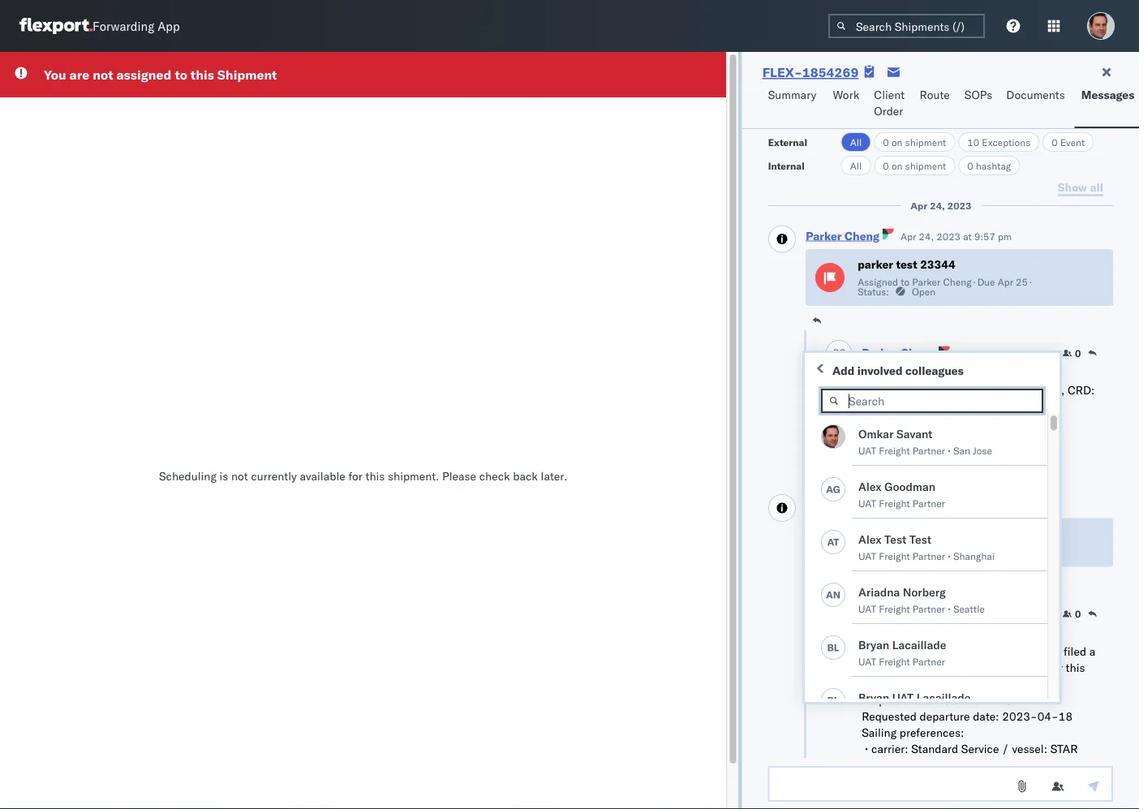 Task type: vqa. For each thing, say whether or not it's contained in the screenshot.
bottommost CFS
no



Task type: describe. For each thing, give the bounding box(es) containing it.
2023 up shanghai
[[965, 500, 989, 512]]

level:
[[959, 693, 987, 708]]

2 parties
[[862, 625, 911, 637]]

1 vertical spatial parker cheng button
[[862, 346, 936, 360]]

you are not assigned to this shipment
[[44, 67, 277, 83]]

all for internal
[[851, 160, 863, 172]]

shipment for 10
[[906, 136, 947, 148]]

assigned to parker cheng due apr 25
[[858, 276, 1028, 288]]

partner for savant
[[913, 445, 946, 457]]

alex test test uat freight partner •  shanghai
[[859, 533, 995, 563]]

1 horizontal spatial 04-
[[1038, 710, 1059, 724]]

lacaillade inside bryan lacaillade uat freight partner
[[893, 638, 947, 652]]

1 horizontal spatial ocean
[[862, 607, 897, 621]]

colleagues
[[906, 364, 964, 378]]

ariadna norberg uat freight partner •  seattle
[[859, 585, 986, 615]]

cheng down "23344"
[[943, 276, 972, 288]]

sops button
[[959, 80, 1001, 128]]

o a
[[833, 608, 846, 620]]

november
[[862, 400, 914, 414]]

sailing for sailing preferences:
[[862, 726, 897, 740]]

yantian,
[[955, 384, 997, 398]]

ny,
[[1047, 384, 1065, 398]]

2 horizontal spatial test
[[910, 533, 932, 547]]

not for is
[[231, 469, 248, 483]]

0 vertical spatial ocean
[[806, 498, 841, 512]]

jose
[[974, 445, 993, 457]]

status:
[[858, 286, 890, 298]]

summary
[[769, 88, 817, 102]]

on inside the "parker cheng (pcheng@flexport.com) filed a sailing schedule request exception for this shipment on 2023-04-25. requested service level: nac requested departure date: 2023-04-18"
[[913, 677, 926, 691]]

apr down goodman
[[929, 500, 945, 512]]

date:
[[973, 710, 1000, 724]]

2023 up apr 24, 2023 at 9:57 pm
[[948, 200, 972, 212]]

to inside test exception on yantian, china to ny, crd: november 23, please ignore.
[[1033, 384, 1044, 398]]

assigned
[[858, 276, 899, 288]]

uat for omkar savant
[[859, 445, 877, 457]]

14414324400152576.pdf
[[870, 421, 991, 434]]

only
[[915, 546, 934, 558]]

you
[[44, 67, 66, 83]]

freight for lacaillade
[[880, 656, 911, 668]]

china
[[1000, 384, 1030, 398]]

an
[[827, 589, 841, 601]]

event
[[1061, 136, 1086, 148]]

23,
[[917, 400, 935, 414]]

9:57
[[975, 231, 996, 243]]

omkar savant uat freight partner •  san jose
[[859, 427, 993, 457]]

all button for internal
[[842, 156, 871, 175]]

2 parties button
[[862, 623, 911, 637]]

carrier:
[[872, 742, 909, 756]]

documents button
[[1001, 80, 1076, 128]]

filed
[[1064, 645, 1087, 659]]

are
[[69, 67, 90, 83]]

hashtag
[[977, 160, 1012, 172]]

apr 24, 2023
[[911, 200, 972, 212]]

cheng up parker
[[845, 229, 880, 243]]

ocean automation for the bottommost ocean automation button
[[862, 607, 964, 621]]

test exception on yantian, china to ny, crd: november 23, please ignore.
[[862, 384, 1095, 414]]

exceptions
[[983, 136, 1031, 148]]

1 vertical spatial apr 24, 2023 at 9:58 pm
[[929, 500, 1040, 512]]

san
[[954, 445, 971, 457]]

0 on shipment for 0
[[884, 160, 947, 172]]

parker cheng for the topmost parker cheng button
[[806, 229, 880, 243]]

order
[[875, 104, 904, 118]]

work button
[[827, 80, 868, 128]]

check
[[480, 469, 510, 483]]

please
[[443, 469, 477, 483]]

5
[[862, 364, 868, 376]]

2 bl from the top
[[828, 695, 840, 707]]

uat for bryan lacaillade
[[859, 656, 877, 668]]

partner for norberg
[[913, 603, 946, 615]]

client
[[875, 88, 905, 102]]

apr up test
[[901, 231, 917, 243]]

freight for savant
[[880, 445, 911, 457]]

shipment inside the "parker cheng (pcheng@flexport.com) filed a sailing schedule request exception for this shipment on 2023-04-25. requested service level: nac requested departure date: 2023-04-18"
[[862, 677, 910, 691]]

uat for alex goodman
[[859, 498, 877, 510]]

1854269
[[803, 64, 859, 80]]

forwarding
[[93, 18, 154, 34]]

5 parties
[[862, 364, 911, 376]]

0 vertical spatial automation
[[844, 498, 908, 512]]

parties for parker
[[870, 364, 911, 376]]

bryan uat lacaillade
[[859, 691, 971, 705]]

2 requested from the top
[[862, 710, 917, 724]]

parker cheng for the bottommost parker cheng button
[[862, 346, 936, 360]]

parties for ocean
[[870, 625, 911, 637]]

p
[[833, 347, 839, 359]]

exception inside test exception on yantian, china to ny, crd: november 23, please ignore.
[[886, 384, 936, 398]]

client order button
[[868, 80, 914, 128]]

shipment for 0
[[906, 160, 947, 172]]

25.
[[985, 677, 1003, 691]]

due
[[978, 276, 995, 288]]

• inside 'omkar savant uat freight partner •  san jose'
[[948, 445, 952, 457]]

Search text field
[[822, 389, 1044, 413]]

(pcheng@flexport.com)
[[934, 645, 1061, 659]]

flex-1854269
[[763, 64, 859, 80]]

departure
[[920, 710, 970, 724]]

/
[[1002, 742, 1009, 756]]

route button
[[914, 80, 959, 128]]

at
[[828, 536, 840, 548]]

test inside test exception on yantian, china to ny, crd: november 23, please ignore.
[[862, 384, 884, 398]]

available
[[300, 469, 346, 483]]

all button for external
[[842, 132, 871, 152]]

flex-1854269 link
[[763, 64, 859, 80]]

alex for alex test test
[[859, 533, 882, 547]]

all for external
[[851, 136, 863, 148]]

scheduling is not currently available for this shipment. please check back later.
[[159, 469, 568, 483]]

14414324400152576.pdf link
[[870, 421, 1004, 434]]

p c
[[833, 347, 846, 359]]

sailing for sailing schedule request information-only
[[858, 528, 895, 542]]

1 vertical spatial 2023-
[[1003, 710, 1038, 724]]

apr left 25
[[998, 276, 1014, 288]]

schedule inside the "parker cheng (pcheng@flexport.com) filed a sailing schedule request exception for this shipment on 2023-04-25. requested service level: nac requested departure date: 2023-04-18"
[[900, 661, 948, 675]]

apr down the omkar
[[862, 453, 878, 465]]

0 vertical spatial parker cheng button
[[806, 229, 880, 243]]

sops
[[965, 88, 993, 102]]

messages button
[[1076, 80, 1140, 128]]

• carrier: standard service / vessel: star skipper
[[862, 742, 1078, 773]]

24, up "23344"
[[919, 231, 934, 243]]

a
[[840, 608, 846, 620]]

0 vertical spatial 04-
[[964, 677, 985, 691]]

service
[[920, 693, 957, 708]]

0 vertical spatial 9:58
[[936, 453, 957, 465]]



Task type: locate. For each thing, give the bounding box(es) containing it.
nac
[[990, 693, 1013, 708]]

0 vertical spatial bl
[[828, 642, 840, 654]]

forwarding app
[[93, 18, 180, 34]]

1 vertical spatial not
[[231, 469, 248, 483]]

10 exceptions
[[968, 136, 1031, 148]]

for
[[349, 469, 363, 483], [1049, 661, 1063, 675]]

messages
[[1082, 88, 1135, 102]]

pm for sailing schedule request
[[1026, 500, 1040, 512]]

1 all button from the top
[[842, 132, 871, 152]]

at up shanghai
[[991, 500, 1000, 512]]

requested
[[862, 693, 917, 708], [862, 710, 917, 724]]

3 freight from the top
[[880, 551, 911, 563]]

work
[[833, 88, 860, 102]]

not right is
[[231, 469, 248, 483]]

23344
[[920, 258, 956, 272]]

standard
[[912, 742, 959, 756]]

external
[[769, 136, 808, 148]]

automation down norberg
[[900, 607, 964, 621]]

1 horizontal spatial exception
[[996, 661, 1046, 675]]

uat up information-
[[859, 498, 877, 510]]

0 horizontal spatial not
[[93, 67, 113, 83]]

4 partner from the top
[[913, 603, 946, 615]]

1 vertical spatial sailing
[[862, 661, 897, 675]]

1 vertical spatial request
[[951, 661, 993, 675]]

parties inside 2 parties button
[[870, 625, 911, 637]]

0 vertical spatial requested
[[862, 693, 917, 708]]

2023- up the service
[[929, 677, 964, 691]]

pm for parker test 23344
[[998, 231, 1012, 243]]

5 freight from the top
[[880, 656, 911, 668]]

uat inside "alex test test uat freight partner •  shanghai"
[[859, 551, 877, 563]]

skipper
[[862, 758, 908, 773]]

24, up sailing schedule request information-only
[[947, 500, 962, 512]]

test down involved
[[862, 384, 884, 398]]

uat inside alex goodman uat freight partner
[[859, 498, 877, 510]]

1 vertical spatial exception
[[996, 661, 1046, 675]]

freight inside "alex test test uat freight partner •  shanghai"
[[880, 551, 911, 563]]

uat down the ariadna at the bottom
[[859, 603, 877, 615]]

uat
[[859, 445, 877, 457], [859, 498, 877, 510], [859, 551, 877, 563], [859, 603, 877, 615], [859, 656, 877, 668], [893, 691, 914, 705]]

request inside sailing schedule request information-only
[[952, 528, 996, 542]]

0 vertical spatial this
[[191, 67, 214, 83]]

ocean automation button down norberg
[[862, 607, 964, 621]]

freight down goodman
[[880, 498, 911, 510]]

alex inside "alex test test uat freight partner •  shanghai"
[[859, 533, 882, 547]]

at down savant
[[925, 453, 933, 465]]

2 horizontal spatial to
[[1033, 384, 1044, 398]]

request inside the "parker cheng (pcheng@flexport.com) filed a sailing schedule request exception for this shipment on 2023-04-25. requested service level: nac requested departure date: 2023-04-18"
[[951, 661, 993, 675]]

alex right ag
[[859, 480, 882, 494]]

documents
[[1007, 88, 1066, 102]]

0 vertical spatial ocean automation button
[[806, 498, 908, 512]]

uat inside 'omkar savant uat freight partner •  san jose'
[[859, 445, 877, 457]]

not for are
[[93, 67, 113, 83]]

parker cheng button up add involved colleagues
[[862, 346, 936, 360]]

seattle
[[954, 603, 986, 615]]

back
[[513, 469, 538, 483]]

apr 24, 2023 at 9:58 pm down savant
[[862, 453, 973, 465]]

bryan down 2
[[859, 638, 890, 652]]

0 on shipment down order
[[884, 136, 947, 148]]

1 horizontal spatial to
[[901, 276, 910, 288]]

• inside "alex test test uat freight partner •  shanghai"
[[948, 551, 952, 563]]

partner up the bryan uat lacaillade
[[913, 656, 946, 668]]

all
[[851, 136, 863, 148], [851, 160, 863, 172]]

2 all button from the top
[[842, 156, 871, 175]]

partner for lacaillade
[[913, 656, 946, 668]]

2023 up "23344"
[[937, 231, 961, 243]]

this
[[191, 67, 214, 83], [366, 469, 385, 483], [1066, 661, 1086, 675]]

0 vertical spatial schedule
[[898, 528, 949, 542]]

10
[[968, 136, 980, 148]]

2 vertical spatial pm
[[1026, 500, 1040, 512]]

later.
[[541, 469, 568, 483]]

uat inside bryan lacaillade uat freight partner
[[859, 656, 877, 668]]

1 partner from the top
[[913, 445, 946, 457]]

for inside the "parker cheng (pcheng@flexport.com) filed a sailing schedule request exception for this shipment on 2023-04-25. requested service level: nac requested departure date: 2023-04-18"
[[1049, 661, 1063, 675]]

0 horizontal spatial 9:58
[[936, 453, 957, 465]]

at
[[963, 231, 972, 243], [925, 453, 933, 465], [991, 500, 1000, 512]]

exception
[[886, 384, 936, 398], [996, 661, 1046, 675]]

lacaillade up departure on the bottom of page
[[917, 691, 971, 705]]

04-
[[964, 677, 985, 691], [1038, 710, 1059, 724]]

partner down goodman
[[913, 498, 946, 510]]

shanghai
[[954, 551, 995, 563]]

bryan inside bryan lacaillade uat freight partner
[[859, 638, 890, 652]]

0 horizontal spatial to
[[175, 67, 187, 83]]

this down filed
[[1066, 661, 1086, 675]]

1 vertical spatial parties
[[870, 625, 911, 637]]

alex right at
[[859, 533, 882, 547]]

1 requested from the top
[[862, 693, 917, 708]]

2 freight from the top
[[880, 498, 911, 510]]

uat up the ariadna at the bottom
[[859, 551, 877, 563]]

• left shanghai
[[948, 551, 952, 563]]

savant
[[897, 427, 933, 441]]

bryan for bryan lacaillade uat freight partner
[[859, 638, 890, 652]]

25
[[1016, 276, 1028, 288]]

to
[[175, 67, 187, 83], [901, 276, 910, 288], [1033, 384, 1044, 398]]

0 vertical spatial shipment
[[906, 136, 947, 148]]

sailing inside sailing schedule request information-only
[[858, 528, 895, 542]]

1 freight from the top
[[880, 445, 911, 457]]

0 vertical spatial lacaillade
[[893, 638, 947, 652]]

0 vertical spatial alex
[[859, 480, 882, 494]]

parker cheng button up parker
[[806, 229, 880, 243]]

at for cheng
[[963, 231, 972, 243]]

1 horizontal spatial 9:58
[[1003, 500, 1024, 512]]

1 horizontal spatial at
[[963, 231, 972, 243]]

involved
[[858, 364, 903, 378]]

uat inside ariadna norberg uat freight partner •  seattle
[[859, 603, 877, 615]]

0 on shipment up apr 24, 2023
[[884, 160, 947, 172]]

0 horizontal spatial ocean
[[806, 498, 841, 512]]

partner inside "alex test test uat freight partner •  shanghai"
[[913, 551, 946, 563]]

1 vertical spatial 9:58
[[1003, 500, 1024, 512]]

1 request from the top
[[952, 528, 996, 542]]

alex goodman uat freight partner
[[859, 480, 946, 510]]

0 vertical spatial exception
[[886, 384, 936, 398]]

24, up apr 24, 2023 at 9:57 pm
[[930, 200, 945, 212]]

0 on shipment
[[884, 136, 947, 148], [884, 160, 947, 172]]

uat left the service
[[893, 691, 914, 705]]

0 vertical spatial ocean automation
[[806, 498, 908, 512]]

2 parties from the top
[[870, 625, 911, 637]]

2
[[862, 625, 868, 637]]

freight left only
[[880, 551, 911, 563]]

1 horizontal spatial pm
[[998, 231, 1012, 243]]

schedule up only
[[898, 528, 949, 542]]

lacaillade
[[893, 638, 947, 652], [917, 691, 971, 705]]

1 vertical spatial for
[[1049, 661, 1063, 675]]

norberg
[[904, 585, 947, 600]]

1 vertical spatial bryan
[[859, 691, 890, 705]]

cheng down 2 parties
[[898, 645, 932, 659]]

2 bryan from the top
[[859, 691, 890, 705]]

1 parties from the top
[[870, 364, 911, 376]]

at for automation
[[991, 500, 1000, 512]]

1 vertical spatial all
[[851, 160, 863, 172]]

scheduling
[[159, 469, 217, 483]]

2 horizontal spatial at
[[991, 500, 1000, 512]]

partner inside bryan lacaillade uat freight partner
[[913, 656, 946, 668]]

0 vertical spatial not
[[93, 67, 113, 83]]

1 vertical spatial ocean
[[862, 607, 897, 621]]

0 horizontal spatial exception
[[886, 384, 936, 398]]

2023- down nac
[[1003, 710, 1038, 724]]

ag
[[827, 484, 841, 496]]

alex inside alex goodman uat freight partner
[[859, 480, 882, 494]]

sailing up information-
[[858, 528, 895, 542]]

0 button up filed
[[1063, 608, 1082, 621]]

exception inside the "parker cheng (pcheng@flexport.com) filed a sailing schedule request exception for this shipment on 2023-04-25. requested service level: nac requested departure date: 2023-04-18"
[[996, 661, 1046, 675]]

forwarding app link
[[19, 18, 180, 34]]

ocean automation button down ag
[[806, 498, 908, 512]]

1 bl from the top
[[828, 642, 840, 654]]

app
[[158, 18, 180, 34]]

freight for goodman
[[880, 498, 911, 510]]

2 vertical spatial to
[[1033, 384, 1044, 398]]

cheng up colleagues
[[901, 346, 936, 360]]

shipment down bryan lacaillade uat freight partner
[[862, 677, 910, 691]]

1 horizontal spatial not
[[231, 469, 248, 483]]

partner up norberg
[[913, 551, 946, 563]]

route
[[920, 88, 951, 102]]

bryan up sailing preferences:
[[859, 691, 890, 705]]

to right assigned
[[175, 67, 187, 83]]

0 vertical spatial for
[[349, 469, 363, 483]]

0 button for china
[[1063, 347, 1082, 360]]

0 vertical spatial parties
[[870, 364, 911, 376]]

parker cheng
[[806, 229, 880, 243], [862, 346, 936, 360]]

a
[[1090, 645, 1096, 659]]

• inside ariadna norberg uat freight partner •  seattle
[[948, 603, 952, 615]]

automation down goodman
[[844, 498, 908, 512]]

0 vertical spatial 0 on shipment
[[884, 136, 947, 148]]

partner for goodman
[[913, 498, 946, 510]]

parker cheng (pcheng@flexport.com) filed a sailing schedule request exception for this shipment on 2023-04-25. requested service level: nac requested departure date: 2023-04-18
[[862, 645, 1096, 724]]

0 on shipment for 10
[[884, 136, 947, 148]]

lacaillade down 2 parties
[[893, 638, 947, 652]]

5 partner from the top
[[913, 656, 946, 668]]

test down alex goodman uat freight partner
[[910, 533, 932, 547]]

cheng inside the "parker cheng (pcheng@flexport.com) filed a sailing schedule request exception for this shipment on 2023-04-25. requested service level: nac requested departure date: 2023-04-18"
[[898, 645, 932, 659]]

freight up 2 parties button
[[880, 603, 911, 615]]

1 horizontal spatial test
[[885, 533, 907, 547]]

• left san
[[948, 445, 952, 457]]

0 vertical spatial parker cheng
[[806, 229, 880, 243]]

this left shipment
[[191, 67, 214, 83]]

1 vertical spatial at
[[925, 453, 933, 465]]

not right are at top left
[[93, 67, 113, 83]]

request up shanghai
[[952, 528, 996, 542]]

apr 24, 2023 at 9:58 pm up shanghai
[[929, 500, 1040, 512]]

freight inside ariadna norberg uat freight partner •  seattle
[[880, 603, 911, 615]]

flex-
[[763, 64, 803, 80]]

1 vertical spatial pm
[[959, 453, 973, 465]]

parker test 23344
[[858, 258, 956, 272]]

0 horizontal spatial 2023-
[[929, 677, 964, 691]]

0 horizontal spatial 04-
[[964, 677, 985, 691]]

ocean down ag
[[806, 498, 841, 512]]

1 vertical spatial all button
[[842, 156, 871, 175]]

1 horizontal spatial 2023-
[[1003, 710, 1038, 724]]

ocean up 2 parties button
[[862, 607, 897, 621]]

1 vertical spatial 04-
[[1038, 710, 1059, 724]]

0 button for a
[[1063, 608, 1082, 621]]

preferences:
[[900, 726, 964, 740]]

freight inside bryan lacaillade uat freight partner
[[880, 656, 911, 668]]

please
[[938, 400, 972, 414]]

partner inside ariadna norberg uat freight partner •  seattle
[[913, 603, 946, 615]]

• inside • carrier: standard service / vessel: star skipper
[[865, 742, 869, 756]]

summary button
[[762, 80, 827, 128]]

apr 24, 2023 at 9:57 pm
[[901, 231, 1012, 243]]

request up "25."
[[951, 661, 993, 675]]

None text field
[[769, 766, 1114, 802]]

1 horizontal spatial this
[[366, 469, 385, 483]]

internal
[[769, 160, 805, 172]]

2 horizontal spatial this
[[1066, 661, 1086, 675]]

0 vertical spatial bryan
[[859, 638, 890, 652]]

partner down norberg
[[913, 603, 946, 615]]

sailing up carrier:
[[862, 726, 897, 740]]

0 vertical spatial pm
[[998, 231, 1012, 243]]

on
[[892, 136, 903, 148], [892, 160, 903, 172], [939, 384, 952, 398], [913, 677, 926, 691]]

1 alex from the top
[[859, 480, 882, 494]]

0 horizontal spatial test
[[862, 384, 884, 398]]

sailing preferences:
[[862, 726, 964, 740]]

add involved colleagues
[[833, 364, 964, 378]]

18
[[1059, 710, 1073, 724]]

uat for ariadna norberg
[[859, 603, 877, 615]]

1 vertical spatial requested
[[862, 710, 917, 724]]

for up 18
[[1049, 661, 1063, 675]]

2 all from the top
[[851, 160, 863, 172]]

freight for norberg
[[880, 603, 911, 615]]

apr up apr 24, 2023 at 9:57 pm
[[911, 200, 928, 212]]

flexport. image
[[19, 18, 93, 34]]

0 vertical spatial sailing
[[858, 528, 895, 542]]

1 vertical spatial automation
[[900, 607, 964, 621]]

1 all from the top
[[851, 136, 863, 148]]

1 vertical spatial shipment
[[906, 160, 947, 172]]

bryan for bryan uat lacaillade
[[859, 691, 890, 705]]

ignore.
[[975, 400, 1010, 414]]

1 vertical spatial to
[[901, 276, 910, 288]]

currently
[[251, 469, 297, 483]]

shipment down the route button
[[906, 136, 947, 148]]

service
[[962, 742, 999, 756]]

1 0 button from the top
[[1063, 347, 1082, 360]]

1 vertical spatial parker cheng
[[862, 346, 936, 360]]

at left 9:57 on the top right of the page
[[963, 231, 972, 243]]

parker inside the "parker cheng (pcheng@flexport.com) filed a sailing schedule request exception for this shipment on 2023-04-25. requested service level: nac requested departure date: 2023-04-18"
[[862, 645, 895, 659]]

• left seattle
[[948, 603, 952, 615]]

shipment up apr 24, 2023
[[906, 160, 947, 172]]

freight inside 'omkar savant uat freight partner •  san jose'
[[880, 445, 911, 457]]

0 vertical spatial all
[[851, 136, 863, 148]]

1 vertical spatial bl
[[828, 695, 840, 707]]

24, down the omkar
[[880, 453, 895, 465]]

0 hashtag
[[968, 160, 1012, 172]]

0 event
[[1052, 136, 1086, 148]]

1 0 on shipment from the top
[[884, 136, 947, 148]]

sailing down 2 parties
[[862, 661, 897, 675]]

4 freight from the top
[[880, 603, 911, 615]]

1 vertical spatial ocean automation button
[[862, 607, 964, 621]]

0 button up crd:
[[1063, 347, 1082, 360]]

0 vertical spatial 2023-
[[929, 677, 964, 691]]

to left ny,
[[1033, 384, 1044, 398]]

crd:
[[1068, 384, 1095, 398]]

exception down (pcheng@flexport.com)
[[996, 661, 1046, 675]]

bryan lacaillade uat freight partner
[[859, 638, 947, 668]]

alex for alex goodman
[[859, 480, 882, 494]]

1 vertical spatial lacaillade
[[917, 691, 971, 705]]

this left shipment.
[[366, 469, 385, 483]]

test left only
[[885, 533, 907, 547]]

1 vertical spatial 0 on shipment
[[884, 160, 947, 172]]

2 alex from the top
[[859, 533, 882, 547]]

0 horizontal spatial at
[[925, 453, 933, 465]]

Search Shipments (/) text field
[[829, 14, 986, 38]]

open
[[912, 286, 936, 298]]

0 vertical spatial all button
[[842, 132, 871, 152]]

04- up level:
[[964, 677, 985, 691]]

request
[[952, 528, 996, 542], [951, 661, 993, 675]]

2 horizontal spatial pm
[[1026, 500, 1040, 512]]

parties right 5
[[870, 364, 911, 376]]

0 vertical spatial at
[[963, 231, 972, 243]]

parties up bryan lacaillade uat freight partner
[[870, 625, 911, 637]]

star
[[1051, 742, 1078, 756]]

vessel:
[[1012, 742, 1048, 756]]

0 horizontal spatial pm
[[959, 453, 973, 465]]

2 0 on shipment from the top
[[884, 160, 947, 172]]

2 0 button from the top
[[1063, 608, 1082, 621]]

uat down the omkar
[[859, 445, 877, 457]]

2 vertical spatial this
[[1066, 661, 1086, 675]]

0 button
[[1063, 347, 1082, 360], [1063, 608, 1082, 621]]

2 vertical spatial shipment
[[862, 677, 910, 691]]

1 vertical spatial ocean automation
[[862, 607, 964, 621]]

parties inside 5 parties button
[[870, 364, 911, 376]]

3 partner from the top
[[913, 551, 946, 563]]

0 vertical spatial apr 24, 2023 at 9:58 pm
[[862, 453, 973, 465]]

1 vertical spatial this
[[366, 469, 385, 483]]

1 bryan from the top
[[859, 638, 890, 652]]

parker cheng up parker
[[806, 229, 880, 243]]

not
[[93, 67, 113, 83], [231, 469, 248, 483]]

ocean automation down ag
[[806, 498, 908, 512]]

0 vertical spatial request
[[952, 528, 996, 542]]

c
[[839, 347, 846, 359]]

1 vertical spatial alex
[[859, 533, 882, 547]]

this inside the "parker cheng (pcheng@flexport.com) filed a sailing schedule request exception for this shipment on 2023-04-25. requested service level: nac requested departure date: 2023-04-18"
[[1066, 661, 1086, 675]]

exception up 23,
[[886, 384, 936, 398]]

0 vertical spatial 0 button
[[1063, 347, 1082, 360]]

schedule up the bryan uat lacaillade
[[900, 661, 948, 675]]

1 horizontal spatial for
[[1049, 661, 1063, 675]]

partner down savant
[[913, 445, 946, 457]]

0 vertical spatial to
[[175, 67, 187, 83]]

uat down 2
[[859, 656, 877, 668]]

04- up star
[[1038, 710, 1059, 724]]

schedule inside sailing schedule request information-only
[[898, 528, 949, 542]]

partner inside alex goodman uat freight partner
[[913, 498, 946, 510]]

2 vertical spatial sailing
[[862, 726, 897, 740]]

0 horizontal spatial this
[[191, 67, 214, 83]]

freight down the omkar
[[880, 445, 911, 457]]

freight inside alex goodman uat freight partner
[[880, 498, 911, 510]]

•
[[948, 445, 952, 457], [948, 551, 952, 563], [948, 603, 952, 615], [865, 742, 869, 756]]

1 vertical spatial 0 button
[[1063, 608, 1082, 621]]

on inside test exception on yantian, china to ny, crd: november 23, please ignore.
[[939, 384, 952, 398]]

for right the available
[[349, 469, 363, 483]]

2023 down savant
[[898, 453, 922, 465]]

2 partner from the top
[[913, 498, 946, 510]]

freight down 2 parties
[[880, 656, 911, 668]]

0 horizontal spatial for
[[349, 469, 363, 483]]

2 vertical spatial at
[[991, 500, 1000, 512]]

1 vertical spatial schedule
[[900, 661, 948, 675]]

2 request from the top
[[951, 661, 993, 675]]

24,
[[930, 200, 945, 212], [919, 231, 934, 243], [880, 453, 895, 465], [947, 500, 962, 512]]

assigned
[[116, 67, 172, 83]]

partner inside 'omkar savant uat freight partner •  san jose'
[[913, 445, 946, 457]]

• left carrier:
[[865, 742, 869, 756]]

parker cheng up add involved colleagues
[[862, 346, 936, 360]]

to down parker test 23344
[[901, 276, 910, 288]]

sailing inside the "parker cheng (pcheng@flexport.com) filed a sailing schedule request exception for this shipment on 2023-04-25. requested service level: nac requested departure date: 2023-04-18"
[[862, 661, 897, 675]]

ocean automation down norberg
[[862, 607, 964, 621]]

ocean automation for the top ocean automation button
[[806, 498, 908, 512]]

2023
[[948, 200, 972, 212], [937, 231, 961, 243], [898, 453, 922, 465], [965, 500, 989, 512]]

partner
[[913, 445, 946, 457], [913, 498, 946, 510], [913, 551, 946, 563], [913, 603, 946, 615], [913, 656, 946, 668]]



